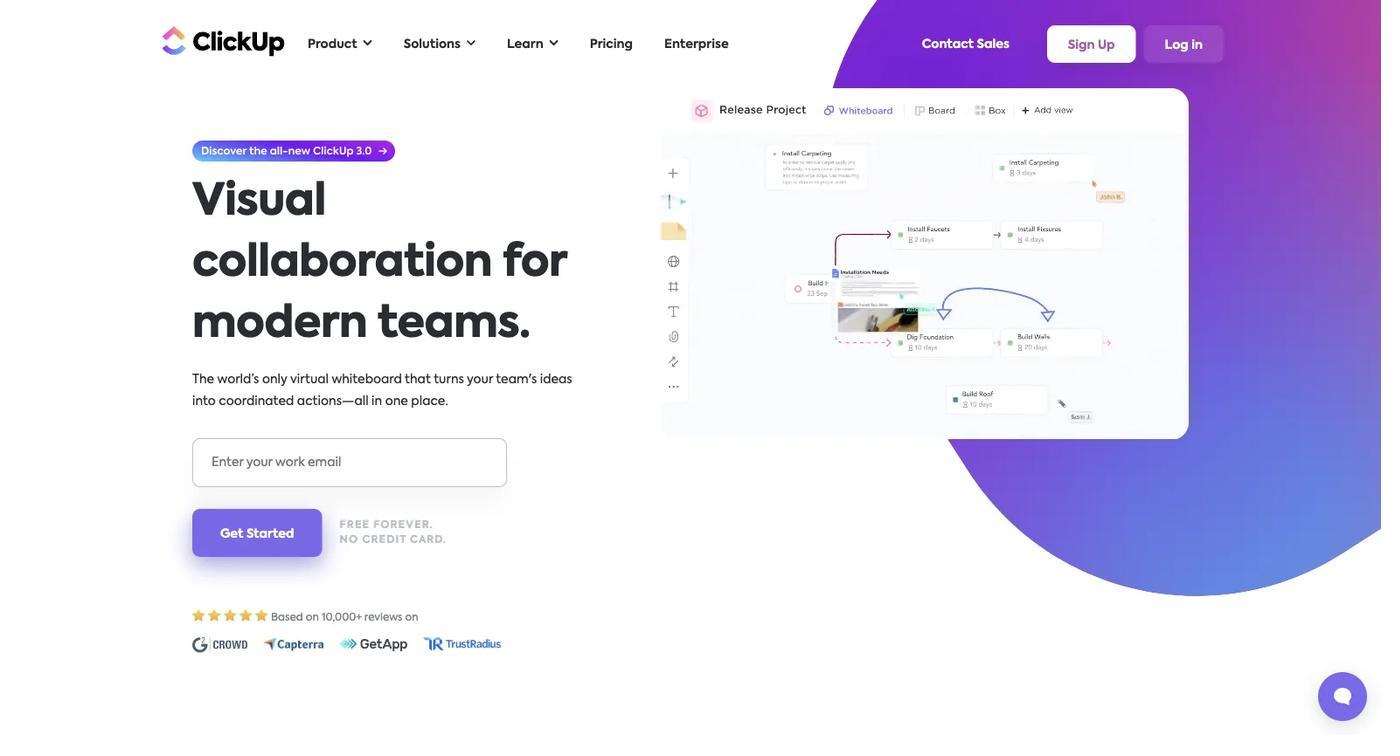 Task type: vqa. For each thing, say whether or not it's contained in the screenshot.
Solutions DROPDOWN BUTTON
yes



Task type: describe. For each thing, give the bounding box(es) containing it.
the
[[192, 374, 214, 386]]

pricing link
[[581, 26, 642, 62]]

enterprise link
[[656, 26, 737, 62]]

get started
[[220, 528, 294, 541]]

free
[[340, 521, 370, 531]]

that
[[405, 374, 431, 386]]

turns
[[434, 374, 464, 386]]

world's
[[217, 374, 259, 386]]

reviews
[[364, 613, 403, 623]]

teams.
[[377, 303, 530, 347]]

in inside the world's only virtual whiteboard that turns your team's ideas into coordinated actions—all in one place.
[[372, 396, 382, 408]]

collaboration
[[192, 242, 492, 286]]

one
[[385, 396, 408, 408]]

pricing
[[590, 38, 633, 50]]

only
[[262, 374, 287, 386]]

2 star image from the left
[[224, 610, 237, 622]]

contact sales
[[922, 38, 1009, 50]]

get
[[220, 528, 243, 541]]

place.
[[411, 396, 448, 408]]

learn button
[[498, 26, 567, 62]]

virtual
[[290, 374, 329, 386]]

sign up button
[[1047, 26, 1136, 63]]

clickup image
[[157, 24, 285, 57]]

ideas
[[540, 374, 572, 386]]

3 star image from the left
[[239, 610, 253, 622]]

coordinated
[[219, 396, 294, 408]]

your
[[467, 374, 493, 386]]

sign up
[[1068, 39, 1115, 51]]

actions—all
[[297, 396, 369, 408]]

Enter your work email email field
[[192, 439, 507, 488]]

10,000+
[[322, 613, 362, 623]]

modern
[[192, 303, 367, 347]]

2 on from the left
[[405, 613, 418, 623]]

contact
[[922, 38, 974, 50]]

visual collaboration for modern teams.
[[192, 181, 566, 347]]

2 star image from the left
[[255, 610, 268, 622]]



Task type: locate. For each thing, give the bounding box(es) containing it.
in inside log in link
[[1192, 39, 1203, 51]]

card.
[[410, 535, 447, 546]]

contact sales link
[[913, 29, 1018, 59]]

star image left based
[[255, 610, 268, 622]]

capterra logo image
[[263, 638, 324, 652]]

1 horizontal spatial star image
[[224, 610, 237, 622]]

discover the all-new clickup 3.0 image
[[192, 141, 395, 162]]

whiteboard
[[332, 374, 402, 386]]

0 horizontal spatial star image
[[208, 610, 221, 622]]

log
[[1165, 39, 1189, 51]]

team's
[[496, 374, 537, 386]]

log in link
[[1144, 26, 1224, 63]]

in
[[1192, 39, 1203, 51], [372, 396, 382, 408]]

no
[[340, 535, 359, 546]]

product
[[308, 38, 357, 50]]

on
[[306, 613, 319, 623], [405, 613, 418, 623]]

started
[[246, 528, 294, 541]]

trustradius logo image
[[423, 638, 501, 652]]

on right reviews
[[405, 613, 418, 623]]

1 vertical spatial in
[[372, 396, 382, 408]]

star image
[[208, 610, 221, 622], [224, 610, 237, 622], [239, 610, 253, 622]]

sales
[[977, 38, 1009, 50]]

learn
[[507, 38, 543, 50]]

2 horizontal spatial star image
[[239, 610, 253, 622]]

free forever. no credit card.
[[340, 521, 447, 546]]

solutions
[[404, 38, 461, 50]]

1 horizontal spatial on
[[405, 613, 418, 623]]

credit
[[362, 535, 406, 546]]

solutions button
[[395, 26, 484, 62]]

1 star image from the left
[[208, 610, 221, 622]]

in right log
[[1192, 39, 1203, 51]]

sign
[[1068, 39, 1095, 51]]

forever.
[[373, 521, 433, 531]]

product button
[[299, 26, 381, 62]]

for
[[502, 242, 566, 286]]

star image up g2crowd logo
[[192, 610, 205, 622]]

g2crowd logo image
[[192, 638, 247, 654]]

1 horizontal spatial in
[[1192, 39, 1203, 51]]

star image
[[192, 610, 205, 622], [255, 610, 268, 622]]

in left one at the left of page
[[372, 396, 382, 408]]

getapp logo image
[[340, 638, 407, 652]]

log in
[[1165, 39, 1203, 51]]

based on 10,000+ reviews on
[[271, 613, 418, 623]]

0 vertical spatial in
[[1192, 39, 1203, 51]]

0 horizontal spatial star image
[[192, 610, 205, 622]]

into
[[192, 396, 216, 408]]

1 horizontal spatial star image
[[255, 610, 268, 622]]

based
[[271, 613, 303, 623]]

get started button
[[192, 510, 322, 558]]

enterprise
[[664, 38, 729, 50]]

up
[[1098, 39, 1115, 51]]

0 horizontal spatial in
[[372, 396, 382, 408]]

1 star image from the left
[[192, 610, 205, 622]]

on right based
[[306, 613, 319, 623]]

visual
[[192, 181, 326, 225]]

1 on from the left
[[306, 613, 319, 623]]

the world's only virtual whiteboard that turns your team's ideas into coordinated actions—all in one place.
[[192, 374, 572, 408]]

0 horizontal spatial on
[[306, 613, 319, 623]]



